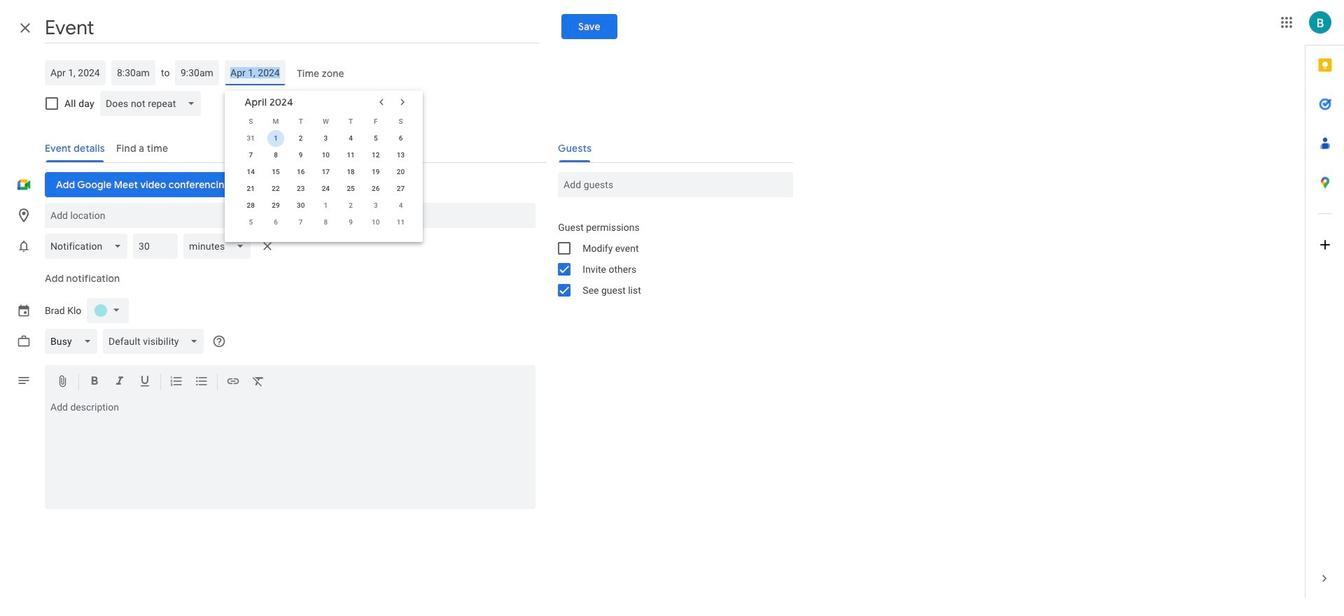 Task type: locate. For each thing, give the bounding box(es) containing it.
None field
[[100, 91, 207, 116], [45, 234, 133, 259], [184, 234, 256, 259], [45, 329, 103, 354], [103, 329, 210, 354], [100, 91, 207, 116], [45, 234, 133, 259], [184, 234, 256, 259], [45, 329, 103, 354], [103, 329, 210, 354]]

7 row from the top
[[238, 214, 413, 231]]

group
[[547, 217, 794, 301]]

remove formatting image
[[251, 375, 265, 391]]

10 element
[[318, 147, 334, 164]]

18 element
[[343, 164, 359, 181]]

italic image
[[113, 375, 127, 391]]

row group
[[238, 130, 413, 231]]

11 element
[[343, 147, 359, 164]]

4 element
[[343, 130, 359, 147]]

cell inside april 2024 grid
[[263, 130, 288, 147]]

may 1 element
[[318, 197, 334, 214]]

may 7 element
[[293, 214, 309, 231]]

cell
[[263, 130, 288, 147]]

14 element
[[243, 164, 259, 181]]

underline image
[[138, 375, 152, 391]]

bold image
[[88, 375, 102, 391]]

3 element
[[318, 130, 334, 147]]

2 row from the top
[[238, 130, 413, 147]]

tab list
[[1306, 46, 1345, 560]]

7 element
[[243, 147, 259, 164]]

9 element
[[293, 147, 309, 164]]

23 element
[[293, 181, 309, 197]]

Description text field
[[45, 402, 536, 507]]

may 3 element
[[368, 197, 384, 214]]

28 element
[[243, 197, 259, 214]]

Minutes in advance for notification number field
[[139, 234, 173, 259]]

may 6 element
[[268, 214, 284, 231]]

12 element
[[368, 147, 384, 164]]

30 element
[[293, 197, 309, 214]]

row
[[238, 113, 413, 130], [238, 130, 413, 147], [238, 147, 413, 164], [238, 164, 413, 181], [238, 181, 413, 197], [238, 197, 413, 214], [238, 214, 413, 231]]

30 minutes before element
[[45, 231, 278, 262]]

17 element
[[318, 164, 334, 181]]

2 element
[[293, 130, 309, 147]]

22 element
[[268, 181, 284, 197]]

5 row from the top
[[238, 181, 413, 197]]

1 element
[[268, 130, 284, 147]]

may 5 element
[[243, 214, 259, 231]]

Guests text field
[[564, 172, 788, 197]]

16 element
[[293, 164, 309, 181]]



Task type: describe. For each thing, give the bounding box(es) containing it.
4 row from the top
[[238, 164, 413, 181]]

End date text field
[[231, 60, 280, 85]]

numbered list image
[[169, 375, 183, 391]]

may 9 element
[[343, 214, 359, 231]]

24 element
[[318, 181, 334, 197]]

29 element
[[268, 197, 284, 214]]

End time text field
[[181, 60, 214, 85]]

march 31 element
[[243, 130, 259, 147]]

april 2024 grid
[[238, 113, 413, 231]]

13 element
[[393, 147, 409, 164]]

15 element
[[268, 164, 284, 181]]

Start time text field
[[117, 60, 150, 85]]

may 4 element
[[393, 197, 409, 214]]

bulleted list image
[[195, 375, 209, 391]]

1 row from the top
[[238, 113, 413, 130]]

26 element
[[368, 181, 384, 197]]

Location text field
[[50, 203, 530, 228]]

20 element
[[393, 164, 409, 181]]

Title text field
[[45, 13, 539, 43]]

formatting options toolbar
[[45, 366, 536, 399]]

19 element
[[368, 164, 384, 181]]

may 8 element
[[318, 214, 334, 231]]

Start date text field
[[50, 60, 100, 85]]

6 row from the top
[[238, 197, 413, 214]]

8 element
[[268, 147, 284, 164]]

6 element
[[393, 130, 409, 147]]

27 element
[[393, 181, 409, 197]]

3 row from the top
[[238, 147, 413, 164]]

may 10 element
[[368, 214, 384, 231]]

21 element
[[243, 181, 259, 197]]

may 11 element
[[393, 214, 409, 231]]

may 2 element
[[343, 197, 359, 214]]

5 element
[[368, 130, 384, 147]]

25 element
[[343, 181, 359, 197]]

insert link image
[[226, 375, 240, 391]]



Task type: vqa. For each thing, say whether or not it's contained in the screenshot.
SEARCH FOR PEOPLE text box
no



